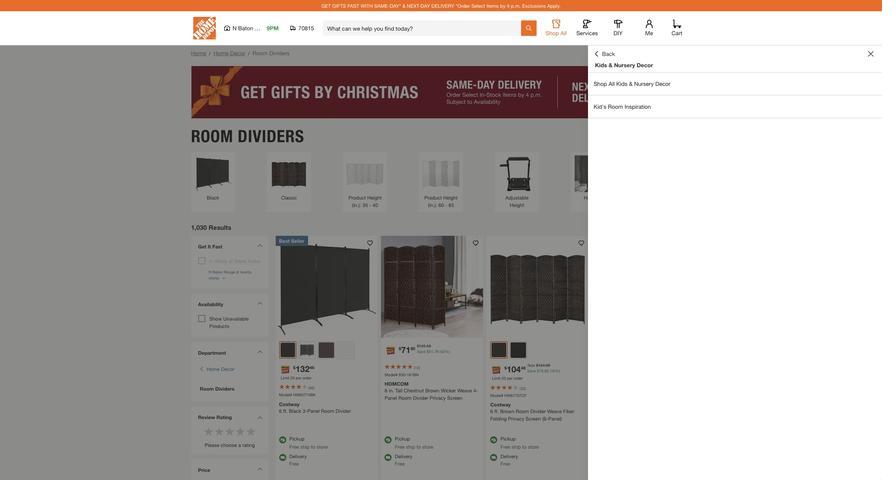 Task type: locate. For each thing, give the bounding box(es) containing it.
the home depot logo image
[[193, 17, 216, 39]]

1 horizontal spatial divider
[[413, 395, 428, 401]]

height inside adjustable height
[[510, 202, 524, 208]]

- for 40
[[369, 202, 371, 208]]

1 horizontal spatial available for pickup image
[[385, 437, 392, 444]]

per
[[296, 376, 301, 380], [507, 376, 513, 381]]

available for pickup image
[[279, 437, 286, 444], [385, 437, 392, 444]]

& right day*
[[403, 3, 406, 9]]

) for 104
[[525, 386, 526, 391]]

room inside costway 6 ft. black 3-panel room divider
[[321, 408, 334, 414]]

price link
[[195, 463, 265, 479]]

costway inside costway 6 ft. brown room divider weave fiber folding privacy screen (6-panel)
[[490, 402, 511, 408]]

1 pickup free ship to store from the left
[[289, 436, 328, 450]]

0 horizontal spatial save
[[417, 349, 426, 354]]

0 horizontal spatial delivery
[[289, 454, 307, 460]]

to for first available shipping icon's available for pickup image
[[417, 444, 421, 450]]

(
[[440, 349, 441, 354], [414, 365, 415, 370], [550, 369, 551, 373], [308, 386, 309, 390], [520, 386, 521, 391]]

show
[[209, 316, 222, 322]]

0 vertical spatial &
[[403, 3, 406, 9]]

home right 'home' link
[[214, 50, 229, 56]]

star symbol image
[[214, 426, 225, 437], [225, 426, 235, 437], [235, 426, 246, 437]]

star symbol image up please choose a rating
[[225, 426, 235, 437]]

1 horizontal spatial kids
[[617, 80, 628, 87]]

1 available for pickup image from the left
[[279, 437, 286, 444]]

2 horizontal spatial pickup
[[501, 436, 516, 442]]

per down 104
[[507, 376, 513, 381]]

product inside product height (in.): 60 - 65
[[425, 195, 442, 201]]

( for ( 12 )
[[414, 365, 415, 370]]

2 horizontal spatial 6
[[490, 409, 493, 415]]

costway down model# hw65774bk
[[279, 401, 300, 407]]

product height (in.): 60 - 65
[[425, 195, 458, 208]]

0 vertical spatial screen
[[447, 395, 463, 401]]

0 horizontal spatial kids
[[595, 62, 607, 68]]

0 vertical spatial panel
[[385, 395, 397, 401]]

2 horizontal spatial divider
[[531, 409, 546, 415]]

weave inside homcom 6 in. tall chestnut brown wicker weave 4- panel room divider privacy screen
[[458, 388, 472, 394]]

star symbol image up please
[[203, 426, 214, 437]]

brown image up $ 104 48
[[492, 343, 507, 358]]

(in.): left 65
[[428, 202, 437, 208]]

diy
[[614, 30, 623, 36]]

privacy right folding
[[508, 416, 524, 422]]

60 inside /box $ 124 . 08 save $ 19 . 60 ( 16 %) limit 20 per order
[[545, 369, 549, 373]]

save inside /box $ 124 . 08 save $ 19 . 60 ( 16 %) limit 20 per order
[[528, 369, 536, 373]]

services button
[[576, 20, 599, 37]]

save inside $ 123 . 58 save $ 51 . 78 ( 42 %)
[[417, 349, 426, 354]]

star symbol image up "a"
[[235, 426, 246, 437]]

( up 161bn at bottom
[[414, 365, 415, 370]]

/ down n baton rouge at the top of page
[[248, 50, 250, 56]]

height up 40 at top left
[[367, 195, 382, 201]]

%) right 19
[[555, 369, 560, 373]]

select
[[472, 3, 485, 9]]

$ 71 80
[[399, 345, 415, 355]]

black image left grey icon
[[281, 343, 295, 358]]

with
[[361, 3, 373, 9]]

product for 35
[[349, 195, 366, 201]]

ft. inside costway 6 ft. black 3-panel room divider
[[283, 408, 288, 414]]

- inside product height (in.): 60 - 65
[[445, 202, 447, 208]]

in stock at store today
[[209, 258, 261, 264]]

( inside /box $ 124 . 08 save $ 19 . 60 ( 16 %) limit 20 per order
[[550, 369, 551, 373]]

delivery free
[[289, 454, 307, 467], [395, 454, 413, 467], [501, 454, 518, 467]]

product height (in.): 60 - 65 image
[[423, 155, 460, 192]]

product inside product height (in.): 35 - 40
[[349, 195, 366, 201]]

6 inside costway 6 ft. brown room divider weave fiber folding privacy screen (6-panel)
[[490, 409, 493, 415]]

nursery inside shop all kids & nursery decor link
[[634, 80, 654, 87]]

black down black image
[[207, 195, 219, 201]]

6 inside costway 6 ft. black 3-panel room divider
[[279, 408, 282, 414]]

1 delivery from the left
[[289, 454, 307, 460]]

1 horizontal spatial delivery free
[[395, 454, 413, 467]]

2 (in.): from the left
[[428, 202, 437, 208]]

in.
[[389, 388, 394, 394]]

all down the kids & nursery decor
[[609, 80, 615, 87]]

0 horizontal spatial store
[[317, 444, 328, 450]]

1 horizontal spatial limit
[[492, 376, 501, 381]]

star symbol image
[[203, 426, 214, 437], [246, 426, 256, 437]]

0 horizontal spatial weave
[[458, 388, 472, 394]]

ft. inside costway 6 ft. brown room divider weave fiber folding privacy screen (6-panel)
[[495, 409, 499, 415]]

height down the adjustable
[[510, 202, 524, 208]]

day*
[[390, 3, 401, 9]]

( for ( 88 )
[[308, 386, 309, 390]]

2 horizontal spatial height
[[510, 202, 524, 208]]

0 horizontal spatial star symbol image
[[203, 426, 214, 437]]

/box $ 124 . 08 save $ 19 . 60 ( 16 %) limit 20 per order
[[492, 363, 560, 381]]

(in.): inside product height (in.): 60 - 65
[[428, 202, 437, 208]]

1 horizontal spatial /
[[248, 50, 250, 56]]

2 horizontal spatial pickup free ship to store
[[501, 436, 539, 450]]

results
[[209, 224, 231, 231]]

get it fast
[[198, 244, 223, 250]]

ft. up folding
[[495, 409, 499, 415]]

830-
[[399, 372, 407, 377]]

1 vertical spatial nursery
[[634, 80, 654, 87]]

shop for shop all
[[546, 30, 559, 36]]

0 vertical spatial %)
[[445, 349, 450, 354]]

1 horizontal spatial privacy
[[508, 416, 524, 422]]

per inside /box $ 124 . 08 save $ 19 . 60 ( 16 %) limit 20 per order
[[507, 376, 513, 381]]

brown image left white image
[[319, 343, 334, 358]]

products
[[209, 323, 229, 329]]

3 to from the left
[[522, 444, 527, 450]]

1 horizontal spatial brown
[[500, 409, 515, 415]]

0 horizontal spatial -
[[369, 202, 371, 208]]

0 horizontal spatial to
[[311, 444, 315, 450]]

brown up folding
[[500, 409, 515, 415]]

in stock at store today link
[[209, 258, 261, 264]]

1 delivery free from the left
[[289, 454, 307, 467]]

unavailable
[[223, 316, 249, 322]]

20 down $ 104 48
[[502, 376, 506, 381]]

home decor link down department
[[207, 365, 234, 373]]

1 - from the left
[[369, 202, 371, 208]]

0 horizontal spatial pickup free ship to store
[[289, 436, 328, 450]]

0 vertical spatial kids
[[595, 62, 607, 68]]

0 horizontal spatial shop
[[546, 30, 559, 36]]

1 vertical spatial black
[[289, 408, 301, 414]]

0 vertical spatial home decor link
[[214, 50, 245, 56]]

classic
[[281, 195, 297, 201]]

( up hw65774bk at the bottom of page
[[308, 386, 309, 390]]

20 down $ 132 46
[[290, 376, 295, 380]]

1 horizontal spatial %)
[[555, 369, 560, 373]]

( right 78
[[440, 349, 441, 354]]

nursery down back
[[614, 62, 635, 68]]

model# left hw65774bk at the bottom of page
[[279, 393, 292, 397]]

free
[[289, 444, 299, 450], [395, 444, 405, 450], [501, 444, 510, 450], [289, 461, 299, 467], [395, 461, 405, 467], [501, 461, 510, 467]]

2 horizontal spatial delivery
[[501, 454, 518, 460]]

6 for 104
[[490, 409, 493, 415]]

drawer close image
[[868, 51, 874, 57]]

0 vertical spatial 60
[[439, 202, 444, 208]]

1 horizontal spatial panel
[[385, 395, 397, 401]]

4-
[[474, 388, 478, 394]]

screen
[[447, 395, 463, 401], [526, 416, 541, 422]]

%) right 78
[[445, 349, 450, 354]]

/ right 'home' link
[[209, 50, 211, 56]]

save down /box
[[528, 369, 536, 373]]

88
[[309, 386, 314, 390]]

all for shop all
[[561, 30, 567, 36]]

6 up folding
[[490, 409, 493, 415]]

/box
[[528, 363, 535, 368]]

- inside product height (in.): 35 - 40
[[369, 202, 371, 208]]

42
[[441, 349, 445, 354]]

pickup free ship to store for available for pickup image for available shipping image
[[289, 436, 328, 450]]

show unavailable products link
[[209, 316, 249, 329]]

0 horizontal spatial brown
[[425, 388, 440, 394]]

1 vertical spatial %)
[[555, 369, 560, 373]]

$ left '80'
[[399, 346, 401, 352]]

0 horizontal spatial (in.):
[[352, 202, 361, 208]]

screen down 'wicker'
[[447, 395, 463, 401]]

adjustable height image
[[499, 155, 536, 192]]

1 vertical spatial kids
[[617, 80, 628, 87]]

all left services
[[561, 30, 567, 36]]

1 horizontal spatial product
[[425, 195, 442, 201]]

model# for 104
[[490, 393, 503, 398]]

pickup free ship to store for available for pickup icon
[[501, 436, 539, 450]]

( 12 )
[[414, 365, 420, 370]]

height inside product height (in.): 35 - 40
[[367, 195, 382, 201]]

items
[[487, 3, 499, 9]]

costway 6 ft. brown room divider weave fiber folding privacy screen (6-panel)
[[490, 402, 575, 422]]

panel down hw65774bk at the bottom of page
[[307, 408, 320, 414]]

0 horizontal spatial model#
[[279, 393, 292, 397]]

6 ft. brown room divider weave fiber folding privacy screen (6-panel) image
[[487, 236, 589, 338]]

1 horizontal spatial &
[[609, 62, 613, 68]]

black left 3-
[[289, 408, 301, 414]]

1 horizontal spatial costway
[[490, 402, 511, 408]]

delivery for 2nd available shipping icon
[[501, 454, 518, 460]]

1 horizontal spatial ship
[[406, 444, 415, 450]]

hanging
[[584, 195, 602, 201]]

0 vertical spatial room dividers
[[191, 126, 304, 146]]

0 horizontal spatial brown image
[[319, 343, 334, 358]]

p.m.
[[511, 3, 521, 9]]

brown
[[425, 388, 440, 394], [500, 409, 515, 415]]

1 vertical spatial screen
[[526, 416, 541, 422]]

-
[[369, 202, 371, 208], [445, 202, 447, 208]]

panel down 'in.'
[[385, 395, 397, 401]]

kids down the kids & nursery decor
[[617, 80, 628, 87]]

0 horizontal spatial divider
[[336, 408, 351, 414]]

*order
[[456, 3, 470, 9]]

available shipping image
[[385, 454, 392, 461], [490, 454, 498, 461]]

brown image
[[319, 343, 334, 358], [492, 343, 507, 358]]

- for 65
[[445, 202, 447, 208]]

services
[[577, 30, 598, 36]]

2 horizontal spatial delivery free
[[501, 454, 518, 467]]

3 delivery from the left
[[501, 454, 518, 460]]

kids
[[595, 62, 607, 68], [617, 80, 628, 87]]

2 product from the left
[[425, 195, 442, 201]]

0 horizontal spatial available shipping image
[[385, 454, 392, 461]]

department link
[[195, 346, 265, 360]]

2 to from the left
[[417, 444, 421, 450]]

1 horizontal spatial screen
[[526, 416, 541, 422]]

ft. left 3-
[[283, 408, 288, 414]]

limit up model# hw67707cf
[[492, 376, 501, 381]]

1 star symbol image from the left
[[203, 426, 214, 437]]

$ left "48"
[[505, 366, 507, 371]]

shop up kid's
[[594, 80, 607, 87]]

12
[[415, 365, 419, 370]]

stock
[[215, 258, 228, 264]]

order down $ 104 48
[[514, 376, 523, 381]]

order inside /box $ 124 . 08 save $ 19 . 60 ( 16 %) limit 20 per order
[[514, 376, 523, 381]]

- left 40 at top left
[[369, 202, 371, 208]]

kid's room inspiration link
[[588, 95, 882, 118]]

2 / from the left
[[248, 50, 250, 56]]

2 horizontal spatial )
[[525, 386, 526, 391]]

nursery
[[614, 62, 635, 68], [634, 80, 654, 87]]

0 vertical spatial save
[[417, 349, 426, 354]]

6 inside homcom 6 in. tall chestnut brown wicker weave 4- panel room divider privacy screen
[[385, 388, 388, 394]]

order down $ 132 46
[[303, 376, 312, 380]]

6
[[385, 388, 388, 394], [279, 408, 282, 414], [490, 409, 493, 415]]

0 horizontal spatial all
[[561, 30, 567, 36]]

0 horizontal spatial product
[[349, 195, 366, 201]]

weave up 'panel)'
[[547, 409, 562, 415]]

shop down apply.
[[546, 30, 559, 36]]

1 horizontal spatial 60
[[545, 369, 549, 373]]

0 vertical spatial weave
[[458, 388, 472, 394]]

free for available for pickup image for available shipping image
[[289, 444, 299, 450]]

60 left 65
[[439, 202, 444, 208]]

get
[[321, 3, 331, 9]]

limit up model# hw65774bk
[[281, 376, 289, 380]]

black image
[[195, 155, 232, 192]]

( 30 )
[[520, 386, 526, 391]]

$ up the limit 20 per order
[[293, 365, 296, 370]]

menu
[[588, 73, 882, 118]]

delivery
[[289, 454, 307, 460], [395, 454, 413, 460], [501, 454, 518, 460]]

to for available for pickup image for available shipping image
[[311, 444, 315, 450]]

brown left 'wicker'
[[425, 388, 440, 394]]

seller
[[291, 238, 305, 244]]

3 star symbol image from the left
[[235, 426, 246, 437]]

2 horizontal spatial model#
[[490, 393, 503, 398]]

$ inside $ 132 46
[[293, 365, 296, 370]]

60 right 19
[[545, 369, 549, 373]]

)
[[419, 365, 420, 370], [314, 386, 315, 390], [525, 386, 526, 391]]

(in.):
[[352, 202, 361, 208], [428, 202, 437, 208]]

(in.): for 60
[[428, 202, 437, 208]]

save down 123
[[417, 349, 426, 354]]

home decor link down n at the left top of the page
[[214, 50, 245, 56]]

( down 08
[[550, 369, 551, 373]]

1 vertical spatial save
[[528, 369, 536, 373]]

& down the kids & nursery decor
[[629, 80, 633, 87]]

costway down model# hw67707cf
[[490, 402, 511, 408]]

ft. for 132
[[283, 408, 288, 414]]

(in.): inside product height (in.): 35 - 40
[[352, 202, 361, 208]]

ft. for 104
[[495, 409, 499, 415]]

1 horizontal spatial )
[[419, 365, 420, 370]]

1 vertical spatial weave
[[547, 409, 562, 415]]

0 horizontal spatial costway
[[279, 401, 300, 407]]

weave left 4-
[[458, 388, 472, 394]]

home link
[[191, 50, 206, 56]]

46
[[310, 365, 314, 370]]

1 vertical spatial all
[[609, 80, 615, 87]]

home down department
[[207, 366, 220, 372]]

menu containing shop all kids & nursery decor
[[588, 73, 882, 118]]

1 horizontal spatial store
[[422, 444, 433, 450]]

weave
[[458, 388, 472, 394], [547, 409, 562, 415]]

2 - from the left
[[445, 202, 447, 208]]

screen left (6- at the bottom right of the page
[[526, 416, 541, 422]]

0 horizontal spatial ft.
[[283, 408, 288, 414]]

kids down back button
[[595, 62, 607, 68]]

adjustable
[[506, 195, 529, 201]]

1 vertical spatial brown
[[500, 409, 515, 415]]

star symbol image down review rating link
[[214, 426, 225, 437]]

1 / from the left
[[209, 50, 211, 56]]

1 horizontal spatial brown image
[[492, 343, 507, 358]]

all inside button
[[561, 30, 567, 36]]

1 to from the left
[[311, 444, 315, 450]]

product down product height (in.): 60 - 65 image
[[425, 195, 442, 201]]

1 product from the left
[[349, 195, 366, 201]]

home down 'the home depot logo'
[[191, 50, 206, 56]]

$ right '80'
[[417, 344, 419, 348]]

1 horizontal spatial all
[[609, 80, 615, 87]]

privacy down 'wicker'
[[430, 395, 446, 401]]

%) inside $ 123 . 58 save $ 51 . 78 ( 42 %)
[[445, 349, 450, 354]]

grey image
[[300, 343, 315, 358]]

height up 65
[[443, 195, 458, 201]]

%)
[[445, 349, 450, 354], [555, 369, 560, 373]]

( up "hw67707cf"
[[520, 386, 521, 391]]

per down 132
[[296, 376, 301, 380]]

( for ( 30 )
[[520, 386, 521, 391]]

$
[[417, 344, 419, 348], [399, 346, 401, 352], [427, 349, 429, 354], [536, 363, 539, 368], [293, 365, 296, 370], [505, 366, 507, 371], [537, 369, 539, 373]]

get it fast link
[[195, 239, 265, 256]]

model# left "hw67707cf"
[[490, 393, 503, 398]]

0 horizontal spatial screen
[[447, 395, 463, 401]]

1 horizontal spatial shop
[[594, 80, 607, 87]]

2 horizontal spatial &
[[629, 80, 633, 87]]

0 horizontal spatial available for pickup image
[[279, 437, 286, 444]]

6 in. tall chestnut brown wicker weave 4-panel room divider privacy screen image
[[381, 236, 483, 338]]

product up 35
[[349, 195, 366, 201]]

0 horizontal spatial /
[[209, 50, 211, 56]]

product height (in.): 35 - 40 image
[[347, 155, 384, 192]]

2 pickup free ship to store from the left
[[395, 436, 433, 450]]

availability link
[[195, 297, 265, 313]]

1 horizontal spatial to
[[417, 444, 421, 450]]

a
[[238, 442, 241, 448]]

shop
[[546, 30, 559, 36], [594, 80, 607, 87]]

black image
[[511, 343, 526, 358], [281, 343, 295, 358]]

1 horizontal spatial black
[[289, 408, 301, 414]]

2 available for pickup image from the left
[[385, 437, 392, 444]]

1,030 results
[[191, 224, 231, 231]]

model# up 'homcom'
[[385, 372, 398, 377]]

0 horizontal spatial height
[[367, 195, 382, 201]]

pickup
[[289, 436, 305, 442], [395, 436, 410, 442], [501, 436, 516, 442]]

$ inside $ 71 80
[[399, 346, 401, 352]]

costway inside costway 6 ft. black 3-panel room divider
[[279, 401, 300, 407]]

1 horizontal spatial 20
[[502, 376, 506, 381]]

classic link
[[271, 155, 308, 201]]

0 horizontal spatial delivery free
[[289, 454, 307, 467]]

limit inside /box $ 124 . 08 save $ 19 . 60 ( 16 %) limit 20 per order
[[492, 376, 501, 381]]

nursery up inspiration
[[634, 80, 654, 87]]

0 horizontal spatial black image
[[281, 343, 295, 358]]

1 horizontal spatial star symbol image
[[246, 426, 256, 437]]

6 left 'in.'
[[385, 388, 388, 394]]

1 (in.): from the left
[[352, 202, 361, 208]]

ft.
[[283, 408, 288, 414], [495, 409, 499, 415]]

star symbol image up the rating
[[246, 426, 256, 437]]

- left 65
[[445, 202, 447, 208]]

08
[[546, 363, 550, 368]]

& down back
[[609, 62, 613, 68]]

0 horizontal spatial ship
[[300, 444, 310, 450]]

(in.): left 35
[[352, 202, 361, 208]]

1 pickup from the left
[[289, 436, 305, 442]]

51
[[429, 349, 433, 354]]

0 vertical spatial nursery
[[614, 62, 635, 68]]

screen inside costway 6 ft. brown room divider weave fiber folding privacy screen (6-panel)
[[526, 416, 541, 422]]

( inside $ 123 . 58 save $ 51 . 78 ( 42 %)
[[440, 349, 441, 354]]

get
[[198, 244, 206, 250]]

1 available shipping image from the left
[[385, 454, 392, 461]]

6 down model# hw65774bk
[[279, 408, 282, 414]]

1 horizontal spatial save
[[528, 369, 536, 373]]

department
[[198, 350, 226, 356]]

0 horizontal spatial black
[[207, 195, 219, 201]]

2 delivery from the left
[[395, 454, 413, 460]]

n
[[233, 25, 237, 31]]

black image up "48"
[[511, 343, 526, 358]]

day
[[421, 3, 430, 9]]

3 pickup free ship to store from the left
[[501, 436, 539, 450]]

48
[[521, 366, 526, 371]]

free for first available shipping icon
[[395, 461, 405, 467]]

home decor link
[[214, 50, 245, 56], [207, 365, 234, 373]]

review rating
[[198, 414, 232, 420]]

20 inside /box $ 124 . 08 save $ 19 . 60 ( 16 %) limit 20 per order
[[502, 376, 506, 381]]

divider inside homcom 6 in. tall chestnut brown wicker weave 4- panel room divider privacy screen
[[413, 395, 428, 401]]

0 vertical spatial shop
[[546, 30, 559, 36]]

height inside product height (in.): 60 - 65
[[443, 195, 458, 201]]

1 horizontal spatial delivery
[[395, 454, 413, 460]]

shop inside button
[[546, 30, 559, 36]]

2 horizontal spatial to
[[522, 444, 527, 450]]

0 horizontal spatial pickup
[[289, 436, 305, 442]]



Task type: describe. For each thing, give the bounding box(es) containing it.
free for available shipping image
[[289, 461, 299, 467]]

best seller
[[279, 238, 305, 244]]

$ 123 . 58 save $ 51 . 78 ( 42 %)
[[417, 344, 450, 354]]

1 vertical spatial &
[[609, 62, 613, 68]]

rouge
[[255, 25, 271, 31]]

brown inside homcom 6 in. tall chestnut brown wicker weave 4- panel room divider privacy screen
[[425, 388, 440, 394]]

costway for 104
[[490, 402, 511, 408]]

model# for 132
[[279, 393, 292, 397]]

78
[[434, 349, 439, 354]]

show unavailable products
[[209, 316, 249, 329]]

60 inside product height (in.): 60 - 65
[[439, 202, 444, 208]]

product height (in.): 60 - 65 link
[[423, 155, 460, 209]]

white image
[[338, 343, 354, 358]]

) for 132
[[314, 386, 315, 390]]

hanging image
[[575, 155, 612, 192]]

1 ship from the left
[[300, 444, 310, 450]]

limit 20 per order
[[281, 376, 312, 380]]

panel inside homcom 6 in. tall chestnut brown wicker weave 4- panel room divider privacy screen
[[385, 395, 397, 401]]

6 for 132
[[279, 408, 282, 414]]

fiber
[[563, 409, 575, 415]]

exclusions
[[522, 3, 546, 9]]

2 star symbol image from the left
[[246, 426, 256, 437]]

shop all button
[[545, 20, 568, 37]]

fast
[[348, 3, 359, 9]]

sponsored banner image
[[191, 66, 691, 119]]

diy button
[[607, 20, 630, 37]]

me
[[645, 30, 653, 36]]

kid's
[[594, 103, 607, 110]]

room inside homcom 6 in. tall chestnut brown wicker weave 4- panel room divider privacy screen
[[399, 395, 412, 401]]

all for shop all kids & nursery decor
[[609, 80, 615, 87]]

What can we help you find today? search field
[[327, 21, 521, 36]]

70815 button
[[290, 25, 314, 32]]

me button
[[638, 20, 661, 37]]

best
[[279, 238, 290, 244]]

kids inside menu
[[617, 80, 628, 87]]

4
[[507, 3, 510, 9]]

price
[[198, 467, 210, 473]]

cart
[[672, 30, 683, 36]]

in
[[209, 258, 213, 264]]

model# 830-161bn
[[385, 372, 419, 377]]

by
[[500, 3, 506, 9]]

free for available for pickup icon
[[501, 444, 510, 450]]

costway for 132
[[279, 401, 300, 407]]

model# hw65774bk
[[279, 393, 316, 397]]

room inside costway 6 ft. brown room divider weave fiber folding privacy screen (6-panel)
[[516, 409, 529, 415]]

3 store from the left
[[528, 444, 539, 450]]

product for 60
[[425, 195, 442, 201]]

available for pickup image
[[490, 437, 498, 444]]

rating
[[217, 414, 232, 420]]

available shipping image
[[279, 454, 286, 461]]

rating
[[242, 442, 255, 448]]

hw67707cf
[[505, 393, 527, 398]]

3 ship from the left
[[512, 444, 521, 450]]

2 ship from the left
[[406, 444, 415, 450]]

availability
[[198, 301, 223, 307]]

pickup free ship to store for first available shipping icon's available for pickup image
[[395, 436, 433, 450]]

hanging link
[[575, 155, 612, 201]]

0 horizontal spatial order
[[303, 376, 312, 380]]

black inside costway 6 ft. black 3-panel room divider
[[289, 408, 301, 414]]

at
[[229, 258, 233, 264]]

1 star symbol image from the left
[[214, 426, 225, 437]]

9pm
[[267, 25, 279, 31]]

privacy inside costway 6 ft. brown room divider weave fiber folding privacy screen (6-panel)
[[508, 416, 524, 422]]

161bn
[[407, 372, 419, 377]]

71
[[401, 345, 411, 355]]

0 horizontal spatial 20
[[290, 376, 295, 380]]

$ right /box
[[536, 363, 539, 368]]

1 vertical spatial dividers
[[238, 126, 304, 146]]

n baton rouge
[[233, 25, 271, 31]]

please choose a rating
[[205, 442, 255, 448]]

fast
[[212, 244, 223, 250]]

model# hw67707cf
[[490, 393, 527, 398]]

costway 6 ft. black 3-panel room divider
[[279, 401, 351, 414]]

review
[[198, 414, 215, 420]]

panel inside costway 6 ft. black 3-panel room divider
[[307, 408, 320, 414]]

3 pickup from the left
[[501, 436, 516, 442]]

decor inside menu
[[656, 80, 671, 87]]

0 horizontal spatial per
[[296, 376, 301, 380]]

available for pickup image for first available shipping icon
[[385, 437, 392, 444]]

free for first available shipping icon's available for pickup image
[[395, 444, 405, 450]]

1 vertical spatial home decor link
[[207, 365, 234, 373]]

divider inside costway 6 ft. black 3-panel room divider
[[336, 408, 351, 414]]

0 vertical spatial dividers
[[269, 50, 290, 56]]

chestnut
[[404, 388, 424, 394]]

3 delivery free from the left
[[501, 454, 518, 467]]

delivery for available shipping image
[[289, 454, 307, 460]]

room inside menu
[[608, 103, 623, 110]]

gifts
[[332, 3, 346, 9]]

1 horizontal spatial model#
[[385, 372, 398, 377]]

104
[[507, 365, 521, 374]]

2 vertical spatial dividers
[[215, 386, 234, 392]]

6 ft. black 3-panel room divider image
[[276, 236, 378, 338]]

brown inside costway 6 ft. brown room divider weave fiber folding privacy screen (6-panel)
[[500, 409, 515, 415]]

$ 132 46
[[293, 364, 314, 374]]

product height (in.): 35 - 40
[[349, 195, 382, 208]]

$ inside $ 104 48
[[505, 366, 507, 371]]

classic image
[[271, 155, 308, 192]]

%) inside /box $ 124 . 08 save $ 19 . 60 ( 16 %) limit 20 per order
[[555, 369, 560, 373]]

to for available for pickup icon
[[522, 444, 527, 450]]

kids & nursery decor
[[595, 62, 653, 68]]

home for home decor
[[207, 366, 220, 372]]

2 vertical spatial &
[[629, 80, 633, 87]]

2 star symbol image from the left
[[225, 426, 235, 437]]

124
[[539, 363, 545, 368]]

hw65774bk
[[293, 393, 316, 397]]

baton
[[238, 25, 253, 31]]

home for home / home decor / room dividers
[[191, 50, 206, 56]]

2 store from the left
[[422, 444, 433, 450]]

$ down the 58
[[427, 349, 429, 354]]

kid's room inspiration
[[594, 103, 651, 110]]

apply.
[[547, 3, 561, 9]]

cart link
[[669, 20, 685, 37]]

shop all
[[546, 30, 567, 36]]

home / home decor / room dividers
[[191, 50, 290, 56]]

16
[[551, 369, 555, 373]]

2 delivery free from the left
[[395, 454, 413, 467]]

it
[[208, 244, 211, 250]]

height for 40
[[367, 195, 382, 201]]

1 horizontal spatial black image
[[511, 343, 526, 358]]

35
[[363, 202, 368, 208]]

available for pickup image for available shipping image
[[279, 437, 286, 444]]

0 horizontal spatial limit
[[281, 376, 289, 380]]

inspiration
[[625, 103, 651, 110]]

$ down 124
[[537, 369, 539, 373]]

30
[[521, 386, 525, 391]]

adjustable height
[[506, 195, 529, 208]]

divider inside costway 6 ft. brown room divider weave fiber folding privacy screen (6-panel)
[[531, 409, 546, 415]]

( 88 )
[[308, 386, 315, 390]]

weave inside costway 6 ft. brown room divider weave fiber folding privacy screen (6-panel)
[[547, 409, 562, 415]]

height for 65
[[443, 195, 458, 201]]

back button
[[594, 50, 615, 57]]

1 vertical spatial room dividers
[[200, 386, 234, 392]]

today
[[248, 258, 261, 264]]

review rating link
[[198, 414, 244, 421]]

free for 2nd available shipping icon
[[501, 461, 510, 467]]

2 available shipping image from the left
[[490, 454, 498, 461]]

homcom 6 in. tall chestnut brown wicker weave 4- panel room divider privacy screen
[[385, 381, 478, 401]]

70815
[[299, 25, 314, 31]]

next-
[[407, 3, 421, 9]]

(in.): for 35
[[352, 202, 361, 208]]

1 store from the left
[[317, 444, 328, 450]]

store
[[235, 258, 246, 264]]

1,030
[[191, 224, 207, 231]]

back
[[602, 50, 615, 57]]

please
[[205, 442, 219, 448]]

19
[[539, 369, 544, 373]]

80
[[411, 346, 415, 352]]

privacy inside homcom 6 in. tall chestnut brown wicker weave 4- panel room divider privacy screen
[[430, 395, 446, 401]]

get gifts fast with same-day* & next-day delivery *order select items by 4 p.m. exclusions apply.
[[321, 3, 561, 9]]

adjustable height link
[[499, 155, 536, 209]]

screen inside homcom 6 in. tall chestnut brown wicker weave 4- panel room divider privacy screen
[[447, 395, 463, 401]]

black inside 'link'
[[207, 195, 219, 201]]

2 pickup from the left
[[395, 436, 410, 442]]

delivery for first available shipping icon
[[395, 454, 413, 460]]

product height (in.): 35 - 40 link
[[347, 155, 384, 209]]

panel)
[[548, 416, 562, 422]]

shop for shop all kids & nursery decor
[[594, 80, 607, 87]]



Task type: vqa. For each thing, say whether or not it's contained in the screenshot.
the middle Height
yes



